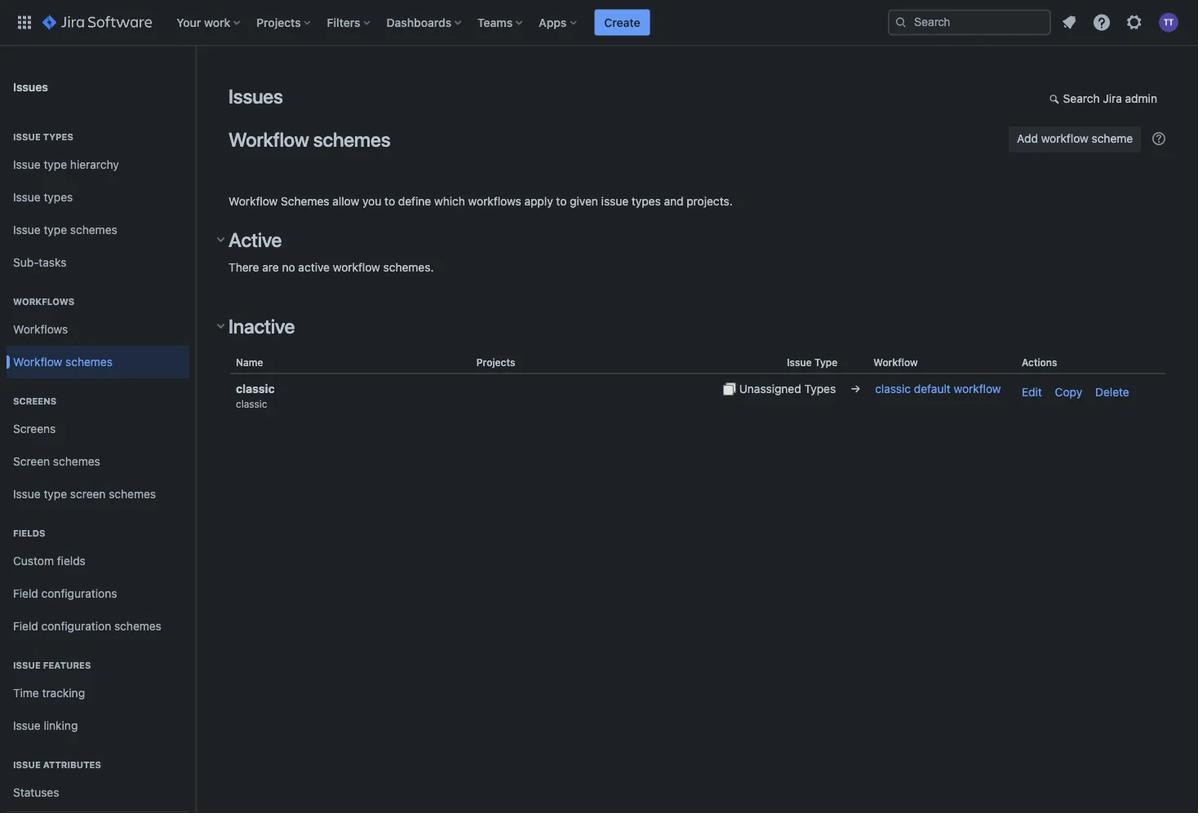 Task type: describe. For each thing, give the bounding box(es) containing it.
allow
[[332, 195, 359, 208]]

classic for default
[[875, 382, 911, 396]]

you
[[362, 195, 381, 208]]

issue linking
[[13, 720, 78, 733]]

issue features
[[13, 661, 91, 671]]

workflow inside group
[[13, 356, 62, 369]]

1 vertical spatial workflow
[[333, 261, 380, 274]]

custom fields
[[13, 555, 86, 568]]

dashboards button
[[382, 9, 468, 36]]

settings image
[[1125, 13, 1144, 32]]

issue type screen schemes
[[13, 488, 156, 501]]

fields
[[57, 555, 86, 568]]

issue for issue type screen schemes
[[13, 488, 41, 501]]

1 horizontal spatial workflow schemes
[[229, 128, 390, 151]]

no
[[282, 261, 295, 274]]

screen
[[70, 488, 106, 501]]

actions
[[1022, 357, 1057, 368]]

screens for screens group on the left of page
[[13, 396, 57, 407]]

configuration
[[41, 620, 111, 633]]

search jira admin
[[1063, 92, 1157, 105]]

teams button
[[473, 9, 529, 36]]

issue type hierarchy link
[[7, 149, 189, 181]]

scheme
[[1092, 132, 1133, 145]]

sub-tasks
[[13, 256, 66, 269]]

workflow up schemes
[[229, 128, 309, 151]]

issue attributes group
[[7, 743, 189, 814]]

name
[[236, 357, 263, 368]]

issue type screen schemes link
[[7, 478, 189, 511]]

given
[[570, 195, 598, 208]]

delete link
[[1095, 386, 1129, 399]]

workflows
[[468, 195, 521, 208]]

unassigned types image
[[723, 383, 736, 396]]

add
[[1017, 132, 1038, 145]]

custom
[[13, 555, 54, 568]]

features
[[43, 661, 91, 671]]

Search field
[[888, 9, 1051, 36]]

issue attributes
[[13, 760, 101, 771]]

workflows for workflows link at the top left of the page
[[13, 323, 68, 336]]

sub-tasks link
[[7, 246, 189, 279]]

workflow schemes inside workflows group
[[13, 356, 113, 369]]

unassigned types
[[736, 382, 836, 396]]

projects button
[[252, 9, 317, 36]]

workflows link
[[7, 313, 189, 346]]

issue
[[601, 195, 629, 208]]

workflow up active
[[229, 195, 278, 208]]

search
[[1063, 92, 1100, 105]]

types for unassigned types
[[804, 382, 836, 396]]

banner containing your work
[[0, 0, 1198, 46]]

dashboards
[[387, 16, 451, 29]]

classic classic
[[236, 382, 275, 410]]

tasks
[[39, 256, 66, 269]]

active
[[229, 229, 282, 251]]

delete
[[1095, 386, 1129, 399]]

sidebar navigation image
[[178, 65, 214, 98]]

issue types
[[13, 132, 73, 142]]

issue types link
[[7, 181, 189, 214]]

your work button
[[172, 9, 247, 36]]

workflows group
[[7, 279, 189, 384]]

which
[[434, 195, 465, 208]]

create
[[604, 16, 640, 29]]

workflows for workflows group
[[13, 297, 74, 307]]

your profile and settings image
[[1159, 13, 1179, 32]]

classic default workflow link
[[875, 382, 1001, 396]]

field for field configurations
[[13, 587, 38, 601]]

0 horizontal spatial issues
[[13, 80, 48, 93]]

issue type hierarchy
[[13, 158, 119, 171]]

custom fields link
[[7, 545, 189, 578]]

type for screen
[[44, 488, 67, 501]]

tracking
[[42, 687, 85, 700]]

issue type schemes
[[13, 223, 117, 237]]

linking
[[44, 720, 78, 733]]

apply
[[524, 195, 553, 208]]

workflow up default
[[873, 357, 918, 368]]

issue type schemes link
[[7, 214, 189, 246]]

classic for classic
[[236, 382, 275, 396]]

edit link
[[1022, 386, 1042, 399]]

1 to from the left
[[385, 195, 395, 208]]

copy link
[[1055, 386, 1082, 399]]

and
[[664, 195, 684, 208]]

create button
[[594, 9, 650, 36]]

workflow schemes link
[[7, 346, 189, 379]]

classic default workflow
[[875, 382, 1001, 396]]

issue for issue types
[[13, 132, 41, 142]]

filters
[[327, 16, 360, 29]]

issue for issue linking
[[13, 720, 41, 733]]

→
[[850, 382, 861, 396]]

there are no active workflow schemes.
[[229, 261, 434, 274]]

schemes inside fields group
[[114, 620, 161, 633]]

small image
[[1049, 92, 1062, 105]]

work
[[204, 16, 230, 29]]

projects inside popup button
[[256, 16, 301, 29]]

hierarchy
[[70, 158, 119, 171]]

field configuration schemes link
[[7, 610, 189, 643]]

1 vertical spatial projects
[[476, 357, 515, 368]]

field configuration schemes
[[13, 620, 161, 633]]

admin
[[1125, 92, 1157, 105]]

screen
[[13, 455, 50, 469]]



Task type: vqa. For each thing, say whether or not it's contained in the screenshot.
top the type
yes



Task type: locate. For each thing, give the bounding box(es) containing it.
types down type
[[804, 382, 836, 396]]

issue up sub-
[[13, 223, 41, 237]]

types up issue type hierarchy
[[43, 132, 73, 142]]

classic
[[236, 382, 275, 396], [875, 382, 911, 396], [236, 399, 267, 410]]

1 screens from the top
[[13, 396, 57, 407]]

field for field configuration schemes
[[13, 620, 38, 633]]

0 vertical spatial types
[[43, 132, 73, 142]]

edit
[[1022, 386, 1042, 399]]

2 field from the top
[[13, 620, 38, 633]]

screen schemes
[[13, 455, 100, 469]]

issue types
[[13, 191, 73, 204]]

type up tasks
[[44, 223, 67, 237]]

types inside group
[[44, 191, 73, 204]]

sub-
[[13, 256, 39, 269]]

filters button
[[322, 9, 377, 36]]

workflows up workflow schemes link
[[13, 323, 68, 336]]

1 type from the top
[[44, 158, 67, 171]]

screen schemes link
[[7, 446, 189, 478]]

default
[[914, 382, 951, 396]]

workflows down sub-tasks
[[13, 297, 74, 307]]

issue down screen
[[13, 488, 41, 501]]

configurations
[[41, 587, 117, 601]]

issues
[[13, 80, 48, 93], [229, 85, 283, 108]]

define
[[398, 195, 431, 208]]

schemes right screen
[[109, 488, 156, 501]]

schemes.
[[383, 261, 434, 274]]

2 screens from the top
[[13, 422, 56, 436]]

search image
[[895, 16, 908, 29]]

are
[[262, 261, 279, 274]]

0 horizontal spatial types
[[44, 191, 73, 204]]

screens group
[[7, 379, 189, 516]]

1 vertical spatial screens
[[13, 422, 56, 436]]

1 workflows from the top
[[13, 297, 74, 307]]

0 vertical spatial projects
[[256, 16, 301, 29]]

primary element
[[10, 0, 888, 45]]

search jira admin link
[[1041, 87, 1165, 113]]

1 vertical spatial field
[[13, 620, 38, 633]]

workflow right add
[[1041, 132, 1089, 145]]

projects.
[[687, 195, 733, 208]]

0 vertical spatial field
[[13, 587, 38, 601]]

schemes
[[281, 195, 329, 208]]

issue for issue type schemes
[[13, 223, 41, 237]]

apps
[[539, 16, 567, 29]]

apps button
[[534, 9, 583, 36]]

type down issue types
[[44, 158, 67, 171]]

issue for issue types
[[13, 191, 41, 204]]

schemes down field configurations link
[[114, 620, 161, 633]]

time tracking
[[13, 687, 85, 700]]

2 type from the top
[[44, 223, 67, 237]]

jira software image
[[42, 13, 152, 32], [42, 13, 152, 32]]

unassigned
[[739, 382, 801, 396]]

inactive
[[229, 315, 295, 338]]

1 horizontal spatial issues
[[229, 85, 283, 108]]

types up issue type schemes
[[44, 191, 73, 204]]

your
[[176, 16, 201, 29]]

0 horizontal spatial projects
[[256, 16, 301, 29]]

issue up time
[[13, 661, 41, 671]]

statuses link
[[7, 777, 189, 810]]

issue for issue type
[[787, 357, 812, 368]]

your work
[[176, 16, 230, 29]]

fields
[[13, 528, 45, 539]]

0 vertical spatial workflows
[[13, 297, 74, 307]]

issue left type
[[787, 357, 812, 368]]

1 vertical spatial workflow schemes
[[13, 356, 113, 369]]

issue inside screens group
[[13, 488, 41, 501]]

0 horizontal spatial to
[[385, 195, 395, 208]]

schemes down workflows link at the top left of the page
[[65, 356, 113, 369]]

projects
[[256, 16, 301, 29], [476, 357, 515, 368]]

issue types group
[[7, 114, 189, 284]]

0 vertical spatial type
[[44, 158, 67, 171]]

workflow down workflows link at the top left of the page
[[13, 356, 62, 369]]

1 horizontal spatial workflow
[[954, 382, 1001, 396]]

to left given at the left of the page
[[556, 195, 567, 208]]

0 vertical spatial screens
[[13, 396, 57, 407]]

issue up issue type hierarchy
[[13, 132, 41, 142]]

schemes down issue types link
[[70, 223, 117, 237]]

to
[[385, 195, 395, 208], [556, 195, 567, 208]]

type inside screens group
[[44, 488, 67, 501]]

statuses
[[13, 786, 59, 800]]

field down custom
[[13, 587, 38, 601]]

workflow right active
[[333, 261, 380, 274]]

0 vertical spatial workflow schemes
[[229, 128, 390, 151]]

issue for issue type hierarchy
[[13, 158, 41, 171]]

schemes up issue type screen schemes
[[53, 455, 100, 469]]

screens link
[[7, 413, 189, 446]]

teams
[[478, 16, 513, 29]]

1 horizontal spatial types
[[632, 195, 661, 208]]

2 vertical spatial type
[[44, 488, 67, 501]]

field up issue features
[[13, 620, 38, 633]]

types for issue types
[[43, 132, 73, 142]]

type
[[44, 158, 67, 171], [44, 223, 67, 237], [44, 488, 67, 501]]

2 vertical spatial workflow
[[954, 382, 1001, 396]]

type
[[814, 357, 838, 368]]

workflow schemes
[[229, 128, 390, 151], [13, 356, 113, 369]]

2 to from the left
[[556, 195, 567, 208]]

issue for issue features
[[13, 661, 41, 671]]

workflows
[[13, 297, 74, 307], [13, 323, 68, 336]]

notifications image
[[1059, 13, 1079, 32]]

help image
[[1092, 13, 1112, 32]]

classic inside classic classic
[[236, 399, 267, 410]]

2 workflows from the top
[[13, 323, 68, 336]]

1 vertical spatial workflows
[[13, 323, 68, 336]]

issue for issue attributes
[[13, 760, 41, 771]]

workflow
[[1041, 132, 1089, 145], [333, 261, 380, 274], [954, 382, 1001, 396]]

1 horizontal spatial projects
[[476, 357, 515, 368]]

type left screen
[[44, 488, 67, 501]]

schemes inside 'issue types' group
[[70, 223, 117, 237]]

3 type from the top
[[44, 488, 67, 501]]

1 vertical spatial types
[[804, 382, 836, 396]]

attributes
[[43, 760, 101, 771]]

workflow schemes up schemes
[[229, 128, 390, 151]]

field configurations link
[[7, 578, 189, 610]]

0 horizontal spatial workflow
[[333, 261, 380, 274]]

type for hierarchy
[[44, 158, 67, 171]]

issue down time
[[13, 720, 41, 733]]

active
[[298, 261, 330, 274]]

workflow
[[229, 128, 309, 151], [229, 195, 278, 208], [13, 356, 62, 369], [873, 357, 918, 368]]

1 field from the top
[[13, 587, 38, 601]]

fields group
[[7, 511, 189, 648]]

type for schemes
[[44, 223, 67, 237]]

there
[[229, 261, 259, 274]]

issues right sidebar navigation 'image'
[[229, 85, 283, 108]]

workflow right default
[[954, 382, 1001, 396]]

0 vertical spatial workflow
[[1041, 132, 1089, 145]]

workflow schemes down workflows link at the top left of the page
[[13, 356, 113, 369]]

issue down issue types
[[13, 158, 41, 171]]

screens for screens link
[[13, 422, 56, 436]]

issue up 'statuses'
[[13, 760, 41, 771]]

issues up issue types
[[13, 80, 48, 93]]

appswitcher icon image
[[15, 13, 34, 32]]

issue
[[13, 132, 41, 142], [13, 158, 41, 171], [13, 191, 41, 204], [13, 223, 41, 237], [787, 357, 812, 368], [13, 488, 41, 501], [13, 661, 41, 671], [13, 720, 41, 733], [13, 760, 41, 771]]

copy
[[1055, 386, 1082, 399]]

1 vertical spatial type
[[44, 223, 67, 237]]

types
[[43, 132, 73, 142], [804, 382, 836, 396]]

jira
[[1103, 92, 1122, 105]]

0 horizontal spatial workflow schemes
[[13, 356, 113, 369]]

time tracking link
[[7, 677, 189, 710]]

workflow schemes allow you to define which workflows apply to given issue types and projects.
[[229, 195, 733, 208]]

screens
[[13, 396, 57, 407], [13, 422, 56, 436]]

schemes inside workflows group
[[65, 356, 113, 369]]

1 horizontal spatial types
[[804, 382, 836, 396]]

field configurations
[[13, 587, 117, 601]]

issue features group
[[7, 643, 189, 748]]

add workflow scheme
[[1017, 132, 1133, 145]]

1 horizontal spatial to
[[556, 195, 567, 208]]

issue up issue type schemes
[[13, 191, 41, 204]]

0 horizontal spatial types
[[43, 132, 73, 142]]

2 horizontal spatial workflow
[[1041, 132, 1089, 145]]

schemes up allow
[[313, 128, 390, 151]]

types left the 'and' at the right top
[[632, 195, 661, 208]]

banner
[[0, 0, 1198, 46]]

issue type
[[787, 357, 838, 368]]

types inside group
[[43, 132, 73, 142]]

add workflow scheme link
[[1009, 127, 1141, 153]]

to right you
[[385, 195, 395, 208]]



